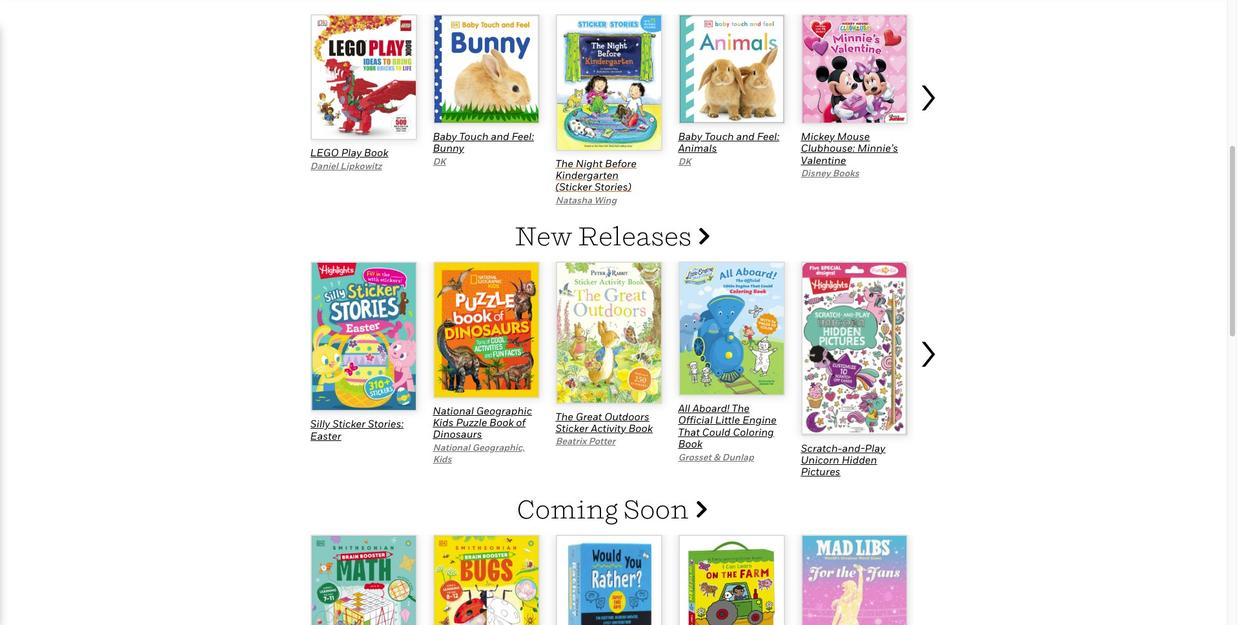 Task type: vqa. For each thing, say whether or not it's contained in the screenshot.
Amazon
no



Task type: describe. For each thing, give the bounding box(es) containing it.
releases
[[578, 220, 692, 251]]

disney books link
[[802, 167, 860, 178]]

› link for scratch-and-play unicorn hidden pictures
[[918, 311, 944, 479]]

of
[[516, 416, 526, 429]]

mickey mouse clubhouse: minnie's valentine disney books
[[802, 130, 899, 178]]

mickey mouse clubhouse: minnie's valentine link
[[802, 130, 899, 166]]

all aboard! the official little engine that could coloring book link
[[679, 402, 777, 450]]

all aboard! the official little engine that could coloring book grosset & dunlap
[[679, 402, 777, 462]]

night
[[576, 157, 603, 170]]

bunny
[[433, 142, 464, 155]]

books
[[833, 167, 860, 178]]

geographic,
[[473, 442, 525, 453]]

coloring
[[733, 426, 775, 439]]

› for scratch-and-play unicorn hidden pictures
[[918, 317, 939, 379]]

2 kids from the top
[[433, 454, 452, 465]]

baby touch and feel: animals image
[[679, 14, 785, 124]]

play inside the 'lego play book daniel lipkowitz'
[[341, 146, 362, 159]]

baby touch and feel: bunny link
[[433, 130, 534, 155]]

and for bunny
[[491, 130, 510, 143]]

the for the great outdoors sticker activity book
[[556, 410, 574, 423]]

dk for animals
[[679, 155, 692, 166]]

brain booster bugs image
[[433, 535, 540, 625]]

aboard!
[[693, 402, 730, 415]]

lego play book daniel lipkowitz
[[310, 146, 389, 171]]

dk link for baby touch and feel: animals
[[679, 155, 692, 166]]

puzzle
[[456, 416, 487, 429]]

baby touch and feel: animals dk
[[679, 130, 780, 166]]

new
[[515, 220, 573, 251]]

national geographic, kids link
[[433, 442, 525, 465]]

activity
[[591, 422, 627, 435]]

geographic
[[477, 404, 532, 417]]

scratch-
[[802, 442, 843, 455]]

› link for mickey mouse clubhouse: minnie's valentine
[[918, 54, 944, 206]]

coming soon
[[517, 494, 695, 525]]

could
[[703, 426, 731, 439]]

silly sticker stories: easter image
[[310, 262, 417, 412]]

new releases
[[515, 220, 697, 251]]

all aboard! the official little engine that could coloring book image
[[679, 262, 785, 396]]

book inside national geographic kids puzzle book of dinosaurs national geographic, kids
[[490, 416, 514, 429]]

beatrix potter link
[[556, 436, 616, 447]]

sticker inside the silly sticker stories: easter
[[333, 418, 366, 431]]

engine
[[743, 414, 777, 427]]

lego play book image
[[310, 14, 417, 140]]

valentine
[[802, 154, 847, 166]]

easter
[[310, 430, 341, 443]]

clubhouse:
[[802, 142, 856, 155]]

mouse
[[838, 130, 871, 143]]

disney
[[802, 167, 831, 178]]

hidden
[[842, 454, 878, 467]]

and-
[[843, 442, 866, 455]]

brain boost math image
[[310, 535, 417, 625]]

the great outdoors sticker activity book link
[[556, 410, 653, 435]]

scratch-and-play unicorn hidden pictures image
[[802, 262, 908, 436]]

the great outdoors sticker activity book image
[[556, 262, 663, 404]]

› for mickey mouse clubhouse: minnie's valentine
[[918, 60, 939, 122]]

touch for animals
[[705, 130, 734, 143]]

feel: for baby touch and feel: animals
[[758, 130, 780, 143]]

national geographic kids puzzle book of dinosaurs link
[[433, 404, 532, 441]]

sticker inside the great outdoors sticker activity book beatrix potter
[[556, 422, 589, 435]]

official
[[679, 414, 713, 427]]

soon
[[624, 494, 690, 525]]

1 national from the top
[[433, 404, 474, 417]]

book inside the great outdoors sticker activity book beatrix potter
[[629, 422, 653, 435]]

lipkowitz
[[341, 160, 382, 171]]

silly sticker stories: easter
[[310, 418, 404, 443]]

feel: for baby touch and feel: bunny
[[512, 130, 534, 143]]

beatrix
[[556, 436, 587, 447]]

animals
[[679, 142, 718, 155]]

the night before kindergarten (sticker stories) image
[[556, 14, 663, 151]]

the night before kindergarten (sticker stories) link
[[556, 157, 637, 194]]



Task type: locate. For each thing, give the bounding box(es) containing it.
national
[[433, 404, 474, 417], [433, 442, 471, 453]]

1 horizontal spatial sticker
[[556, 422, 589, 435]]

2 › from the top
[[918, 317, 939, 379]]

dk link down animals at the top right
[[679, 155, 692, 166]]

the left night
[[556, 157, 574, 170]]

silly sticker stories: easter link
[[310, 418, 404, 443]]

0 vertical spatial play
[[341, 146, 362, 159]]

mickey mouse clubhouse: minnie's valentine image
[[802, 14, 908, 124]]

1 › link from the top
[[918, 54, 944, 206]]

sticker right silly
[[333, 418, 366, 431]]

0 horizontal spatial dk
[[433, 155, 446, 166]]

1 horizontal spatial and
[[737, 130, 755, 143]]

2 touch from the left
[[705, 130, 734, 143]]

1 horizontal spatial dk
[[679, 155, 692, 166]]

dk down bunny
[[433, 155, 446, 166]]

book up grosset
[[679, 438, 703, 450]]

play inside scratch-and-play unicorn hidden pictures
[[866, 442, 886, 455]]

dk inside baby touch and feel: animals dk
[[679, 155, 692, 166]]

scratch-and-play unicorn hidden pictures link
[[802, 442, 886, 478]]

and right animals at the top right
[[737, 130, 755, 143]]

mickey
[[802, 130, 835, 143]]

2 dk link from the left
[[679, 155, 692, 166]]

sticker
[[333, 418, 366, 431], [556, 422, 589, 435]]

baby inside baby touch and feel: bunny dk
[[433, 130, 457, 143]]

dk inside baby touch and feel: bunny dk
[[433, 155, 446, 166]]

1 kids from the top
[[433, 416, 454, 429]]

play right scratch-
[[866, 442, 886, 455]]

i can learn on the farm image
[[679, 535, 785, 625]]

sticker up beatrix
[[556, 422, 589, 435]]

the for the night before kindergarten (sticker stories)
[[556, 157, 574, 170]]

2 baby from the left
[[679, 130, 703, 143]]

book up lipkowitz at the left top of page
[[364, 146, 389, 159]]

little
[[716, 414, 741, 427]]

play
[[341, 146, 362, 159], [866, 442, 886, 455]]

touch
[[460, 130, 489, 143], [705, 130, 734, 143]]

1 vertical spatial ›
[[918, 317, 939, 379]]

kids down the dinosaurs
[[433, 454, 452, 465]]

national down the dinosaurs
[[433, 442, 471, 453]]

baby for animals
[[679, 130, 703, 143]]

0 vertical spatial kids
[[433, 416, 454, 429]]

the
[[556, 157, 574, 170], [732, 402, 750, 415], [556, 410, 574, 423]]

great
[[576, 410, 603, 423]]

daniel
[[310, 160, 338, 171]]

dk
[[433, 155, 446, 166], [679, 155, 692, 166]]

stories)
[[595, 181, 632, 194]]

touch inside baby touch and feel: bunny dk
[[460, 130, 489, 143]]

stories:
[[368, 418, 404, 431]]

national up the dinosaurs
[[433, 404, 474, 417]]

1 and from the left
[[491, 130, 510, 143]]

dk link for baby touch and feel: bunny
[[433, 155, 446, 166]]

dinosaurs
[[433, 428, 482, 441]]

dk link down bunny
[[433, 155, 446, 166]]

1 vertical spatial › link
[[918, 311, 944, 479]]

2 and from the left
[[737, 130, 755, 143]]

and right bunny
[[491, 130, 510, 143]]

› link
[[918, 54, 944, 206], [918, 311, 944, 479]]

0 vertical spatial ›
[[918, 60, 939, 122]]

book
[[364, 146, 389, 159], [490, 416, 514, 429], [629, 422, 653, 435], [679, 438, 703, 450]]

and inside baby touch and feel: animals dk
[[737, 130, 755, 143]]

2 dk from the left
[[679, 155, 692, 166]]

natasha
[[556, 194, 593, 205]]

mad libs: for the fans: taylor swift edition image
[[802, 535, 908, 625]]

dk down animals at the top right
[[679, 155, 692, 166]]

0 horizontal spatial sticker
[[333, 418, 366, 431]]

&
[[714, 451, 721, 462]]

1 horizontal spatial feel:
[[758, 130, 780, 143]]

grosset & dunlap link
[[679, 451, 754, 462]]

1 feel: from the left
[[512, 130, 534, 143]]

touch for bunny
[[460, 130, 489, 143]]

kids
[[433, 416, 454, 429], [433, 454, 452, 465]]

the inside the night before kindergarten (sticker stories) natasha wing
[[556, 157, 574, 170]]

1 horizontal spatial play
[[866, 442, 886, 455]]

2 national from the top
[[433, 442, 471, 453]]

2 › link from the top
[[918, 311, 944, 479]]

baby
[[433, 130, 457, 143], [679, 130, 703, 143]]

national geographic kids puzzle book of dinosaurs image
[[433, 262, 540, 398]]

all
[[679, 402, 691, 415]]

0 horizontal spatial dk link
[[433, 155, 446, 166]]

coming
[[517, 494, 619, 525]]

kids left puzzle
[[433, 416, 454, 429]]

and inside baby touch and feel: bunny dk
[[491, 130, 510, 143]]

lego play book link
[[310, 146, 389, 159]]

minnie's
[[858, 142, 899, 155]]

2 feel: from the left
[[758, 130, 780, 143]]

1 horizontal spatial dk link
[[679, 155, 692, 166]]

dk link
[[433, 155, 446, 166], [679, 155, 692, 166]]

0 horizontal spatial play
[[341, 146, 362, 159]]

book inside the 'lego play book daniel lipkowitz'
[[364, 146, 389, 159]]

baby touch and feel: bunny dk
[[433, 130, 534, 166]]

new releases link
[[515, 220, 710, 251]]

0 horizontal spatial and
[[491, 130, 510, 143]]

would you rather? family card game image
[[556, 535, 663, 625]]

the up coloring
[[732, 402, 750, 415]]

›
[[918, 60, 939, 122], [918, 317, 939, 379]]

the night before kindergarten (sticker stories) natasha wing
[[556, 157, 637, 205]]

book left of
[[490, 416, 514, 429]]

feel:
[[512, 130, 534, 143], [758, 130, 780, 143]]

1 baby from the left
[[433, 130, 457, 143]]

0 vertical spatial national
[[433, 404, 474, 417]]

before
[[605, 157, 637, 170]]

1 dk from the left
[[433, 155, 446, 166]]

and
[[491, 130, 510, 143], [737, 130, 755, 143]]

lego
[[310, 146, 339, 159]]

feel: inside baby touch and feel: animals dk
[[758, 130, 780, 143]]

kindergarten
[[556, 169, 619, 182]]

silly
[[310, 418, 330, 431]]

0 vertical spatial › link
[[918, 54, 944, 206]]

dk for bunny
[[433, 155, 446, 166]]

(sticker
[[556, 181, 592, 194]]

national geographic kids puzzle book of dinosaurs national geographic, kids
[[433, 404, 532, 465]]

1 touch from the left
[[460, 130, 489, 143]]

play up daniel lipkowitz 'link'
[[341, 146, 362, 159]]

1 vertical spatial play
[[866, 442, 886, 455]]

baby touch and feel: bunny image
[[433, 14, 540, 124]]

book inside all aboard! the official little engine that could coloring book grosset & dunlap
[[679, 438, 703, 450]]

and for animals
[[737, 130, 755, 143]]

coming soon link
[[517, 494, 708, 525]]

natasha wing link
[[556, 194, 617, 205]]

daniel lipkowitz link
[[310, 160, 382, 171]]

the left the great
[[556, 410, 574, 423]]

dunlap
[[723, 451, 754, 462]]

0 horizontal spatial feel:
[[512, 130, 534, 143]]

1 vertical spatial national
[[433, 442, 471, 453]]

book right activity
[[629, 422, 653, 435]]

scratch-and-play unicorn hidden pictures
[[802, 442, 886, 478]]

baby touch and feel: animals link
[[679, 130, 780, 155]]

the inside the great outdoors sticker activity book beatrix potter
[[556, 410, 574, 423]]

baby for bunny
[[433, 130, 457, 143]]

outdoors
[[605, 410, 650, 423]]

pictures
[[802, 466, 841, 478]]

grosset
[[679, 451, 712, 462]]

potter
[[589, 436, 616, 447]]

baby inside baby touch and feel: animals dk
[[679, 130, 703, 143]]

1 dk link from the left
[[433, 155, 446, 166]]

that
[[679, 426, 700, 439]]

1 vertical spatial kids
[[433, 454, 452, 465]]

feel: inside baby touch and feel: bunny dk
[[512, 130, 534, 143]]

0 horizontal spatial baby
[[433, 130, 457, 143]]

unicorn
[[802, 454, 840, 467]]

touch inside baby touch and feel: animals dk
[[705, 130, 734, 143]]

the great outdoors sticker activity book beatrix potter
[[556, 410, 653, 447]]

1 horizontal spatial touch
[[705, 130, 734, 143]]

the inside all aboard! the official little engine that could coloring book grosset & dunlap
[[732, 402, 750, 415]]

1 › from the top
[[918, 60, 939, 122]]

wing
[[595, 194, 617, 205]]

0 horizontal spatial touch
[[460, 130, 489, 143]]

1 horizontal spatial baby
[[679, 130, 703, 143]]



